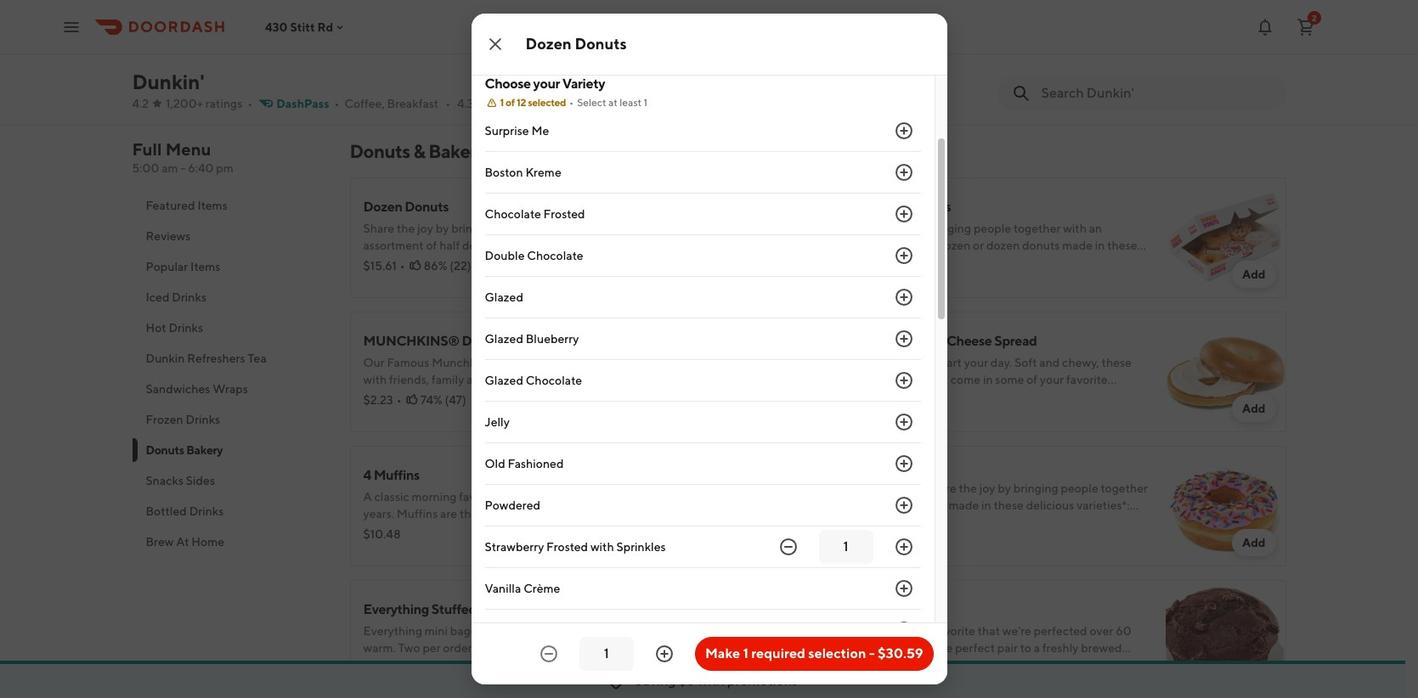 Task type: locate. For each thing, give the bounding box(es) containing it.
dozen donuts
[[526, 35, 627, 53], [363, 199, 449, 215]]

72%
[[896, 662, 918, 676]]

vanilla up minis at left
[[485, 582, 521, 596]]

0 vertical spatial a
[[559, 507, 565, 521]]

dunkin'
[[132, 70, 205, 93]]

2 vanilla from the top
[[485, 624, 521, 638]]

items for featured items
[[197, 199, 228, 212]]

1 vertical spatial &
[[647, 524, 654, 538]]

1 horizontal spatial decrease quantity by 1 image
[[778, 537, 798, 558]]

choose your variety group
[[485, 75, 921, 652]]

increase quantity by 1 image for boston kreme
[[894, 163, 914, 183]]

your
[[389, 45, 413, 59], [533, 76, 560, 92]]

2 increase quantity by 1 image from the top
[[894, 287, 914, 308]]

1 horizontal spatial in
[[930, 659, 940, 672]]

1 horizontal spatial favorite
[[934, 625, 976, 638]]

increase quantity by 1 image up saving
[[654, 644, 675, 665]]

- inside make 1 required selection - $30.59 button
[[869, 646, 875, 662]]

muffins
[[374, 467, 420, 484], [397, 507, 438, 521], [838, 602, 884, 618], [872, 642, 913, 655]]

munchkins® donut hole treats image
[[690, 312, 811, 433]]

4 increase quantity by 1 image from the top
[[894, 454, 914, 474]]

tea
[[248, 352, 267, 365]]

0 vertical spatial glazed
[[485, 291, 523, 304]]

bakery down the 4.3
[[428, 140, 486, 162]]

0 horizontal spatial &
[[413, 140, 425, 162]]

order.
[[443, 642, 474, 655]]

0 vertical spatial sprinkles
[[617, 541, 666, 554]]

0 vertical spatial perfect
[[480, 507, 520, 521]]

1 glazed from the top
[[485, 291, 523, 304]]

a up selection
[[838, 625, 847, 638]]

glazed down "hole"
[[485, 374, 523, 388]]

blueberry
[[526, 333, 579, 346], [591, 524, 644, 538], [1066, 659, 1119, 672]]

perfect up strawberry
[[480, 507, 520, 521]]

0 horizontal spatial varieties:
[[540, 524, 589, 538]]

0 vertical spatial decrease quantity by 1 image
[[778, 537, 798, 558]]

1 horizontal spatial bagel
[[838, 333, 873, 349]]

increase quantity by 1 image down liked
[[894, 579, 914, 599]]

cake
[[403, 541, 431, 555]]

chocolate for frozen
[[408, 5, 470, 21]]

blueberry inside muffins a classic morning favorite that we're perfected over 60 years. muffins are the perfect pair to a freshly brewed coffee. available in the following varieties: blueberry & coffee
[[1066, 659, 1119, 672]]

donuts up the variety
[[575, 35, 627, 53]]

frozen up the our
[[363, 5, 405, 21]]

1 horizontal spatial to
[[586, 28, 597, 42]]

notification bell image
[[1255, 17, 1276, 37]]

increase quantity by 1 image up $30.59
[[894, 621, 914, 641]]

- left $30.59
[[869, 646, 875, 662]]

most
[[856, 540, 883, 553]]

following right (11)
[[963, 659, 1013, 672]]

0 horizontal spatial morning
[[412, 490, 457, 504]]

-
[[181, 161, 186, 175], [869, 646, 875, 662]]

the left powdered
[[460, 507, 478, 521]]

Current quantity is 1 number field
[[829, 538, 863, 557], [590, 645, 624, 664]]

decrease quantity by 1 image
[[778, 537, 798, 558], [539, 644, 559, 665]]

morning up $30.59
[[887, 625, 932, 638]]

selected
[[528, 96, 566, 109]]

popular items button
[[132, 252, 329, 282]]

choice
[[416, 45, 452, 59]]

0 horizontal spatial perfect
[[480, 507, 520, 521]]

years. up $10.48
[[363, 507, 394, 521]]

- for 1
[[869, 646, 875, 662]]

morning
[[412, 490, 457, 504], [887, 625, 932, 638]]

1 vertical spatial coffee
[[838, 676, 876, 689]]

your up selected
[[533, 76, 560, 92]]

1 vertical spatial brewed
[[1081, 642, 1122, 655]]

0 horizontal spatial coffee.
[[363, 524, 401, 538]]

of
[[454, 45, 465, 59], [506, 96, 515, 109]]

2 vertical spatial blueberry
[[1066, 659, 1119, 672]]

sprinkles right cream
[[594, 624, 643, 638]]

chocolate up swirl,
[[484, 28, 540, 42]]

&
[[413, 140, 425, 162], [647, 524, 654, 538], [1122, 659, 1129, 672]]

donuts right classic
[[883, 459, 927, 475]]

featured
[[146, 199, 195, 212]]

frosted down minis at left
[[524, 624, 565, 638]]

3 glazed from the top
[[485, 374, 523, 388]]

years. up $2.86
[[838, 642, 869, 655]]

are left powdered
[[440, 507, 457, 521]]

0 horizontal spatial we're
[[528, 490, 557, 504]]

430
[[265, 20, 288, 34]]

bagel up filled
[[479, 602, 514, 618]]

drinks down popular items
[[172, 291, 206, 304]]

0 horizontal spatial decrease quantity by 1 image
[[539, 644, 559, 665]]

1 horizontal spatial that
[[978, 625, 1000, 638]]

add for frozen matcha latte
[[1242, 74, 1266, 88]]

your inside "group"
[[533, 76, 560, 92]]

1 horizontal spatial years.
[[838, 642, 869, 655]]

add button for 4 muffins
[[757, 529, 801, 557]]

favorite up (11)
[[934, 625, 976, 638]]

increase quantity by 1 image for powdered
[[894, 496, 914, 516]]

donuts up "snacks"
[[146, 444, 184, 457]]

2 horizontal spatial to
[[1020, 642, 1032, 655]]

a
[[363, 490, 372, 504], [838, 625, 847, 638]]

1 horizontal spatial we're
[[1003, 625, 1032, 638]]

increase quantity by 1 image down 90%
[[894, 287, 914, 308]]

morning up cake
[[412, 490, 457, 504]]

strawberry frosted with sprinkles
[[485, 541, 666, 554]]

increase quantity by 1 image for old fashioned
[[894, 454, 914, 474]]

- right am
[[181, 161, 186, 175]]

donuts & bakery
[[350, 140, 486, 162]]

donuts inside dialog
[[575, 35, 627, 53]]

frozen matcha latte image
[[1166, 0, 1286, 105]]

refreshing
[[387, 28, 442, 42]]

drinks inside button
[[186, 413, 220, 427]]

of left flavor
[[454, 45, 465, 59]]

coffee inside muffins a classic morning favorite that we're perfected over 60 years. muffins are the perfect pair to a freshly brewed coffee. available in the following varieties: blueberry & coffee
[[838, 676, 876, 689]]

matcha
[[883, 14, 928, 30]]

add button for everything stuffed bagel minis
[[757, 664, 801, 691]]

glazed
[[485, 291, 523, 304], [485, 333, 523, 346], [485, 374, 523, 388]]

0 vertical spatial freshly
[[568, 507, 604, 521]]

ready
[[553, 28, 584, 42]]

0 vertical spatial over
[[615, 490, 639, 504]]

1 vertical spatial that
[[978, 625, 1000, 638]]

bagel inside the everything stuffed bagel minis everything mini bagels filled with cream cheese, served warm. two per order. $3.36
[[479, 602, 514, 618]]

increase quantity by 1 image up 90%
[[894, 204, 914, 225]]

0 vertical spatial coffee.
[[363, 524, 401, 538]]

0 vertical spatial brewed
[[606, 507, 647, 521]]

1 vertical spatial everything
[[363, 625, 422, 638]]

favorite inside muffins a classic morning favorite that we're perfected over 60 years. muffins are the perfect pair to a freshly brewed coffee. available in the following varieties: blueberry & coffee
[[934, 625, 976, 638]]

following up strawberry
[[488, 524, 538, 538]]

• left 'coffee,'
[[334, 97, 339, 110]]

surprise me
[[485, 124, 549, 138]]

cheese,
[[579, 625, 620, 638]]

close dozen donuts image
[[485, 34, 505, 54]]

77%
[[894, 519, 916, 533]]

coffee. inside muffins a classic morning favorite that we're perfected over 60 years. muffins are the perfect pair to a freshly brewed coffee. available in the following varieties: blueberry & coffee
[[838, 659, 876, 672]]

bagel with cream cheese spread image
[[1166, 312, 1286, 433]]

• inside choose your variety "group"
[[569, 96, 574, 109]]

drinks down the sandwiches wraps
[[186, 413, 220, 427]]

brew at home
[[146, 535, 224, 549]]

0 horizontal spatial to
[[545, 507, 557, 521]]

increase quantity by 1 image for vanilla frosted with sprinkles
[[894, 621, 914, 641]]

glazed down the double
[[485, 291, 523, 304]]

sides
[[186, 474, 215, 488]]

of left 12
[[506, 96, 515, 109]]

0 vertical spatial -
[[181, 161, 186, 175]]

0 horizontal spatial favorite
[[459, 490, 500, 504]]

munchkins®
[[363, 333, 460, 349]]

increase quantity by 1 image up half dozen donuts
[[894, 163, 914, 183]]

over
[[615, 490, 639, 504], [1090, 625, 1114, 638]]

muffins up cake
[[397, 507, 438, 521]]

0 horizontal spatial bagel
[[479, 602, 514, 618]]

2 vertical spatial &
[[1122, 659, 1129, 672]]

increase quantity by 1 image for jelly
[[894, 412, 914, 433]]

1,200+
[[166, 97, 203, 110]]

$15.61 •
[[363, 259, 405, 273]]

increase quantity by 1 image for glazed blueberry
[[894, 329, 914, 349]]

drinks right hot
[[169, 321, 203, 335]]

frozen chocolate image
[[690, 0, 811, 105]]

frosted down kreme
[[544, 208, 585, 221]]

frozen down the sandwiches
[[146, 413, 183, 427]]

• left 'select'
[[569, 96, 574, 109]]

vanilla for vanilla frosted with sprinkles
[[485, 624, 521, 638]]

60 inside muffins a classic morning favorite that we're perfected over 60 years. muffins are the perfect pair to a freshly brewed coffee. available in the following varieties: blueberry & coffee
[[1116, 625, 1132, 638]]

2 glazed from the top
[[485, 333, 523, 346]]

0 vertical spatial your
[[389, 45, 413, 59]]

drinks for hot drinks
[[169, 321, 203, 335]]

items
[[197, 199, 228, 212], [190, 260, 220, 274]]

1 horizontal spatial of
[[506, 96, 515, 109]]

select
[[577, 96, 606, 109]]

decrease quantity by 1 image left #3
[[778, 537, 798, 558]]

vanilla down minis at left
[[485, 624, 521, 638]]

0 horizontal spatial available
[[403, 524, 453, 538]]

increase quantity by 1 image left cheese on the right
[[894, 329, 914, 349]]

1 vertical spatial bagel
[[479, 602, 514, 618]]

popular items
[[146, 260, 220, 274]]

1 vertical spatial morning
[[887, 625, 932, 638]]

donut
[[462, 333, 500, 349]]

per
[[423, 642, 441, 655]]

available right the $2.86 • on the right bottom of page
[[878, 659, 928, 672]]

chocolate for double
[[527, 249, 583, 263]]

0 horizontal spatial bakery
[[186, 444, 223, 457]]

1 horizontal spatial perfect
[[955, 642, 995, 655]]

1 vertical spatial dozen donuts
[[363, 199, 449, 215]]

years. inside 4 muffins a classic morning favorite that we're perfected over 60 years. muffins are the perfect pair to a freshly brewed coffee. available in the following varieties: blueberry & coffee cake
[[363, 507, 394, 521]]

perfect right $30.59
[[955, 642, 995, 655]]

0 horizontal spatial -
[[181, 161, 186, 175]]

we're
[[528, 490, 557, 504], [1003, 625, 1032, 638]]

0 vertical spatial 60
[[641, 490, 657, 504]]

and
[[530, 45, 550, 59]]

0 horizontal spatial that
[[503, 490, 525, 504]]

$1.86 •
[[838, 519, 875, 533]]

years. inside muffins a classic morning favorite that we're perfected over 60 years. muffins are the perfect pair to a freshly brewed coffee. available in the following varieties: blueberry & coffee
[[838, 642, 869, 655]]

half dozen donuts
[[838, 199, 951, 215]]

0 vertical spatial that
[[503, 490, 525, 504]]

your inside frozen chocolate our refreshing frozen chocolate is ready to customize with your choice of flavor swirl, and drizzle.
[[389, 45, 413, 59]]

1 vanilla from the top
[[485, 582, 521, 596]]

1 right least
[[644, 96, 648, 109]]

classic inside muffins a classic morning favorite that we're perfected over 60 years. muffins are the perfect pair to a freshly brewed coffee. available in the following varieties: blueberry & coffee
[[849, 625, 884, 638]]

1 vertical spatial 60
[[1116, 625, 1132, 638]]

increase quantity by 1 image
[[894, 121, 914, 141], [894, 204, 914, 225], [894, 246, 914, 266], [894, 371, 914, 391], [894, 412, 914, 433], [894, 579, 914, 599], [654, 644, 675, 665]]

1 vertical spatial available
[[878, 659, 928, 672]]

1 horizontal spatial classic
[[849, 625, 884, 638]]

2 vertical spatial glazed
[[485, 374, 523, 388]]

add for frozen chocolate
[[767, 74, 791, 88]]

dozen donuts up the variety
[[526, 35, 627, 53]]

0 vertical spatial &
[[413, 140, 425, 162]]

0 vertical spatial in
[[455, 524, 465, 538]]

bakery up sides
[[186, 444, 223, 457]]

0 vertical spatial we're
[[528, 490, 557, 504]]

2 horizontal spatial blueberry
[[1066, 659, 1119, 672]]

chocolate down 'treats'
[[526, 374, 582, 388]]

add button for bagel with cream cheese spread
[[1232, 395, 1276, 422]]

7 increase quantity by 1 image from the top
[[894, 621, 914, 641]]

current quantity is 1 number field down $1.86
[[829, 538, 863, 557]]

0 vertical spatial a
[[363, 490, 372, 504]]

1 right make
[[743, 646, 749, 662]]

1 right mi
[[500, 96, 504, 109]]

everything stuffed bagel minis image
[[690, 580, 811, 699]]

0 horizontal spatial freshly
[[568, 507, 604, 521]]

blueberry inside 4 muffins a classic morning favorite that we're perfected over 60 years. muffins are the perfect pair to a freshly brewed coffee. available in the following varieties: blueberry & coffee cake
[[591, 524, 644, 538]]

1 vertical spatial -
[[869, 646, 875, 662]]

glazed blueberry
[[485, 333, 579, 346]]

classic up selection
[[849, 625, 884, 638]]

0 vertical spatial years.
[[363, 507, 394, 521]]

everything up warm.
[[363, 625, 422, 638]]

open menu image
[[61, 17, 82, 37]]

increase quantity by 1 image
[[894, 163, 914, 183], [894, 287, 914, 308], [894, 329, 914, 349], [894, 454, 914, 474], [894, 496, 914, 516], [894, 537, 914, 558], [894, 621, 914, 641]]

decrease quantity by 1 image down cream
[[539, 644, 559, 665]]

increase quantity by 1 image for chocolate frosted
[[894, 204, 914, 225]]

varieties: inside muffins a classic morning favorite that we're perfected over 60 years. muffins are the perfect pair to a freshly brewed coffee. available in the following varieties: blueberry & coffee
[[1015, 659, 1064, 672]]

1 vertical spatial freshly
[[1043, 642, 1079, 655]]

1 horizontal spatial perfected
[[1034, 625, 1087, 638]]

filled
[[488, 625, 515, 638]]

1 horizontal spatial dozen donuts
[[526, 35, 627, 53]]

1 horizontal spatial freshly
[[1043, 642, 1079, 655]]

iced drinks
[[146, 291, 206, 304]]

at
[[608, 96, 618, 109]]

double
[[485, 249, 525, 263]]

perfected
[[559, 490, 612, 504], [1034, 625, 1087, 638]]

items up reviews button
[[197, 199, 228, 212]]

chocolate
[[408, 5, 470, 21], [484, 28, 540, 42], [485, 208, 541, 221], [527, 249, 583, 263], [526, 374, 582, 388]]

glazed left 'treats'
[[485, 333, 523, 346]]

increase quantity by 1 image down cream
[[894, 371, 914, 391]]

0 horizontal spatial perfected
[[559, 490, 612, 504]]

0 vertical spatial favorite
[[459, 490, 500, 504]]

swirl,
[[500, 45, 528, 59]]

sprinkles up served
[[617, 541, 666, 554]]

freshly inside muffins a classic morning favorite that we're perfected over 60 years. muffins are the perfect pair to a freshly brewed coffee. available in the following varieties: blueberry & coffee
[[1043, 642, 1079, 655]]

0 horizontal spatial coffee
[[363, 541, 401, 555]]

cheese
[[947, 333, 992, 349]]

0 horizontal spatial blueberry
[[526, 333, 579, 346]]

add for bagel with cream cheese spread
[[1242, 402, 1266, 416]]

a inside 4 muffins a classic morning favorite that we're perfected over 60 years. muffins are the perfect pair to a freshly brewed coffee. available in the following varieties: blueberry & coffee cake
[[363, 490, 372, 504]]

increase quantity by 1 image up 77%
[[894, 496, 914, 516]]

0 horizontal spatial classic
[[374, 490, 409, 504]]

frozen chocolate our refreshing frozen chocolate is ready to customize with your choice of flavor swirl, and drizzle.
[[363, 5, 655, 59]]

perfect inside muffins a classic morning favorite that we're perfected over 60 years. muffins are the perfect pair to a freshly brewed coffee. available in the following varieties: blueberry & coffee
[[955, 642, 995, 655]]

chocolate up refreshing
[[408, 5, 470, 21]]

current quantity is 1 number field down cheese,
[[590, 645, 624, 664]]

1 horizontal spatial pair
[[997, 642, 1018, 655]]

increase quantity by 1 image right classic
[[894, 454, 914, 474]]

drinks inside button
[[189, 505, 224, 518]]

1 horizontal spatial your
[[533, 76, 560, 92]]

hot drinks
[[146, 321, 203, 335]]

drinks for frozen drinks
[[186, 413, 220, 427]]

4 muffins image
[[690, 446, 811, 567]]

coffee left cake
[[363, 541, 401, 555]]

5 increase quantity by 1 image from the top
[[894, 496, 914, 516]]

0 horizontal spatial over
[[615, 490, 639, 504]]

add for classic donuts
[[1242, 536, 1266, 550]]

increase quantity by 1 image for vanilla crème
[[894, 579, 914, 599]]

everything up two
[[363, 602, 429, 618]]

frozen inside button
[[146, 413, 183, 427]]

vanilla for vanilla crème
[[485, 582, 521, 596]]

dozen donuts down donuts & bakery
[[363, 199, 449, 215]]

two
[[398, 642, 420, 655]]

1 increase quantity by 1 image from the top
[[894, 163, 914, 183]]

glazed for glazed chocolate
[[485, 374, 523, 388]]

1 horizontal spatial current quantity is 1 number field
[[829, 538, 863, 557]]

that inside 4 muffins a classic morning favorite that we're perfected over 60 years. muffins are the perfect pair to a freshly brewed coffee. available in the following varieties: blueberry & coffee cake
[[503, 490, 525, 504]]

0 vertical spatial varieties:
[[540, 524, 589, 538]]

coffee. inside 4 muffins a classic morning favorite that we're perfected over 60 years. muffins are the perfect pair to a freshly brewed coffee. available in the following varieties: blueberry & coffee cake
[[363, 524, 401, 538]]

1 vertical spatial a
[[1034, 642, 1040, 655]]

chocolate down chocolate frosted
[[527, 249, 583, 263]]

1 horizontal spatial over
[[1090, 625, 1114, 638]]

Item Search search field
[[1041, 84, 1273, 103]]

everything
[[363, 602, 429, 618], [363, 625, 422, 638]]

2 horizontal spatial &
[[1122, 659, 1129, 672]]

old
[[485, 457, 505, 471]]

1 horizontal spatial &
[[647, 524, 654, 538]]

drinks
[[172, 291, 206, 304], [169, 321, 203, 335], [186, 413, 220, 427], [189, 505, 224, 518]]

0 horizontal spatial dozen donuts
[[363, 199, 449, 215]]

- inside full menu 5:00 am - 6:40 pm
[[181, 161, 186, 175]]

frozen up sweetened at the right of the page
[[838, 14, 880, 30]]

dunkin refreshers tea button
[[132, 343, 329, 374]]

full menu 5:00 am - 6:40 pm
[[132, 139, 233, 175]]

dashpass •
[[276, 97, 339, 110]]

1 horizontal spatial blueberry
[[591, 524, 644, 538]]

0 horizontal spatial years.
[[363, 507, 394, 521]]

•
[[569, 96, 574, 109], [248, 97, 253, 110], [334, 97, 339, 110], [445, 97, 450, 110], [400, 259, 405, 273], [397, 393, 402, 407], [870, 519, 875, 533], [873, 662, 878, 676]]

1 vertical spatial perfect
[[955, 642, 995, 655]]

0 vertical spatial bakery
[[428, 140, 486, 162]]

frozen for drinks
[[146, 413, 183, 427]]

drinks for iced drinks
[[172, 291, 206, 304]]

items right "popular"
[[190, 260, 220, 274]]

blended
[[998, 37, 1043, 50]]

classic
[[374, 490, 409, 504], [849, 625, 884, 638]]

available up cake
[[403, 524, 453, 538]]

perfected inside muffins a classic morning favorite that we're perfected over 60 years. muffins are the perfect pair to a freshly brewed coffee. available in the following varieties: blueberry & coffee
[[1034, 625, 1087, 638]]

a down 4 at the bottom
[[363, 490, 372, 504]]

& inside 4 muffins a classic morning favorite that we're perfected over 60 years. muffins are the perfect pair to a freshly brewed coffee. available in the following varieties: blueberry & coffee cake
[[647, 524, 654, 538]]

sprinkles
[[617, 541, 666, 554], [594, 624, 643, 638]]

are inside muffins a classic morning favorite that we're perfected over 60 years. muffins are the perfect pair to a freshly brewed coffee. available in the following varieties: blueberry & coffee
[[915, 642, 932, 655]]

1 horizontal spatial dozen
[[526, 35, 572, 53]]

0 vertical spatial everything
[[363, 602, 429, 618]]

increase quantity by 1 image left (41)
[[894, 246, 914, 266]]

frozen inside frozen matcha latte sweetened matcha green tea blended with milk
[[838, 14, 880, 30]]

1 vertical spatial a
[[838, 625, 847, 638]]

74%
[[420, 393, 443, 407]]

frosted up crème
[[546, 541, 588, 554]]

boston kreme
[[485, 166, 562, 180]]

0 vertical spatial dozen donuts
[[526, 35, 627, 53]]

classic up $10.48
[[374, 490, 409, 504]]

0 horizontal spatial brewed
[[606, 507, 647, 521]]

over inside muffins a classic morning favorite that we're perfected over 60 years. muffins are the perfect pair to a freshly brewed coffee. available in the following varieties: blueberry & coffee
[[1090, 625, 1114, 638]]

in inside muffins a classic morning favorite that we're perfected over 60 years. muffins are the perfect pair to a freshly brewed coffee. available in the following varieties: blueberry & coffee
[[930, 659, 940, 672]]

choose your variety
[[485, 76, 605, 92]]

increase quantity by 1 image down 77%
[[894, 537, 914, 558]]

dozen donuts dialog
[[471, 0, 947, 685]]

1 horizontal spatial coffee
[[838, 676, 876, 689]]

coffee down selection
[[838, 676, 876, 689]]

bagel up $3.61
[[838, 333, 873, 349]]

boston
[[485, 166, 523, 180]]

variety
[[562, 76, 605, 92]]

2 vertical spatial frosted
[[524, 624, 565, 638]]

sprinkles for vanilla frosted with sprinkles
[[594, 624, 643, 638]]

0 horizontal spatial a
[[559, 507, 565, 521]]

required
[[751, 646, 806, 662]]

increase quantity by 1 image up classic donuts in the right of the page
[[894, 412, 914, 433]]

donuts down 'coffee,'
[[350, 140, 410, 162]]

0 horizontal spatial 1
[[500, 96, 504, 109]]

your down refreshing
[[389, 45, 413, 59]]

perfect
[[480, 507, 520, 521], [955, 642, 995, 655]]

drinks up home
[[189, 505, 224, 518]]

increase quantity by 1 image up half dozen donuts
[[894, 121, 914, 141]]

3 increase quantity by 1 image from the top
[[894, 329, 914, 349]]

add button
[[757, 67, 801, 94], [1232, 67, 1276, 94], [757, 261, 801, 288], [1232, 261, 1276, 288], [757, 395, 801, 422], [1232, 395, 1276, 422], [757, 529, 801, 557], [1232, 529, 1276, 557], [757, 664, 801, 691]]

we're inside muffins a classic morning favorite that we're perfected over 60 years. muffins are the perfect pair to a freshly brewed coffee. available in the following varieties: blueberry & coffee
[[1003, 625, 1032, 638]]

frosted for chocolate
[[544, 208, 585, 221]]

1 horizontal spatial 60
[[1116, 625, 1132, 638]]

with inside frozen chocolate our refreshing frozen chocolate is ready to customize with your choice of flavor swirl, and drizzle.
[[363, 45, 387, 59]]

1 vertical spatial varieties:
[[1015, 659, 1064, 672]]

favorite down the "old"
[[459, 490, 500, 504]]

$2.23
[[363, 393, 393, 407]]

brewed inside 4 muffins a classic morning favorite that we're perfected over 60 years. muffins are the perfect pair to a freshly brewed coffee. available in the following varieties: blueberry & coffee cake
[[606, 507, 647, 521]]

2 button
[[1289, 10, 1323, 44]]

(49)
[[918, 519, 941, 533]]

1 inside button
[[743, 646, 749, 662]]

perfected inside 4 muffins a classic morning favorite that we're perfected over 60 years. muffins are the perfect pair to a freshly brewed coffee. available in the following varieties: blueberry & coffee cake
[[559, 490, 612, 504]]

12
[[517, 96, 526, 109]]

favorite inside 4 muffins a classic morning favorite that we're perfected over 60 years. muffins are the perfect pair to a freshly brewed coffee. available in the following varieties: blueberry & coffee cake
[[459, 490, 500, 504]]

1 horizontal spatial varieties:
[[1015, 659, 1064, 672]]

available inside muffins a classic morning favorite that we're perfected over 60 years. muffins are the perfect pair to a freshly brewed coffee. available in the following varieties: blueberry & coffee
[[878, 659, 928, 672]]

classic donuts image
[[1166, 446, 1286, 567]]

me
[[531, 124, 549, 138]]

strawberry
[[485, 541, 544, 554]]

are up (11)
[[915, 642, 932, 655]]

increase quantity by 1 image for double chocolate
[[894, 246, 914, 266]]

0 vertical spatial frosted
[[544, 208, 585, 221]]

0 horizontal spatial your
[[389, 45, 413, 59]]

0 horizontal spatial dozen
[[363, 199, 402, 215]]

1 vertical spatial over
[[1090, 625, 1114, 638]]

bakery
[[428, 140, 486, 162], [186, 444, 223, 457]]



Task type: vqa. For each thing, say whether or not it's contained in the screenshot.
CHOOSE ONE ICE CREAM FLAVOR "GROUP" on the bottom of page
no



Task type: describe. For each thing, give the bounding box(es) containing it.
bagels
[[450, 625, 486, 638]]

mi
[[476, 97, 490, 110]]

perfect inside 4 muffins a classic morning favorite that we're perfected over 60 years. muffins are the perfect pair to a freshly brewed coffee. available in the following varieties: blueberry & coffee cake
[[480, 507, 520, 521]]

brewed inside muffins a classic morning favorite that we're perfected over 60 years. muffins are the perfect pair to a freshly brewed coffee. available in the following varieties: blueberry & coffee
[[1081, 642, 1122, 655]]

- for menu
[[181, 161, 186, 175]]

muffins up selection
[[838, 602, 884, 618]]

a inside muffins a classic morning favorite that we're perfected over 60 years. muffins are the perfect pair to a freshly brewed coffee. available in the following varieties: blueberry & coffee
[[838, 625, 847, 638]]

current quantity is 1 number field inside choose your variety "group"
[[829, 538, 863, 557]]

86% (22)
[[424, 259, 471, 273]]

everything stuffed bagel minis everything mini bagels filled with cream cheese, served warm. two per order. $3.36
[[363, 602, 659, 676]]

dozen inside dialog
[[526, 35, 572, 53]]

• right $1.86
[[870, 519, 875, 533]]

add for dozen donuts
[[767, 268, 791, 281]]

$6
[[679, 673, 695, 689]]

hole
[[503, 333, 531, 349]]

cream
[[543, 625, 577, 638]]

jelly
[[485, 416, 510, 429]]

0 vertical spatial bagel
[[838, 333, 873, 349]]

snacks
[[146, 474, 184, 488]]

bottled drinks button
[[132, 496, 329, 527]]

iced
[[146, 291, 170, 304]]

popular
[[146, 260, 188, 274]]

• right ratings at top left
[[248, 97, 253, 110]]

add for 4 muffins
[[767, 536, 791, 550]]

following inside 4 muffins a classic morning favorite that we're perfected over 60 years. muffins are the perfect pair to a freshly brewed coffee. available in the following varieties: blueberry & coffee cake
[[488, 524, 538, 538]]

pair inside muffins a classic morning favorite that we're perfected over 60 years. muffins are the perfect pair to a freshly brewed coffee. available in the following varieties: blueberry & coffee
[[997, 642, 1018, 655]]

stuffed
[[431, 602, 477, 618]]

muffins image
[[1166, 580, 1286, 699]]

add button for munchkins® donut hole treats
[[757, 395, 801, 422]]

featured items
[[146, 199, 228, 212]]

add for munchkins® donut hole treats
[[767, 402, 791, 416]]

muffins up 72%
[[872, 642, 913, 655]]

make 1 required selection - $30.59
[[705, 646, 923, 662]]

add button for classic donuts
[[1232, 529, 1276, 557]]

of inside choose your variety "group"
[[506, 96, 515, 109]]

4 muffins a classic morning favorite that we're perfected over 60 years. muffins are the perfect pair to a freshly brewed coffee. available in the following varieties: blueberry & coffee cake
[[363, 467, 657, 555]]

the right (11)
[[943, 659, 961, 672]]

munchkins® donut hole treats
[[363, 333, 570, 349]]

to inside muffins a classic morning favorite that we're perfected over 60 years. muffins are the perfect pair to a freshly brewed coffee. available in the following varieties: blueberry & coffee
[[1020, 642, 1032, 655]]

coffee, breakfast • 4.3 mi
[[345, 97, 490, 110]]

decrease quantity by 1 image for the leftmost current quantity is 1 number field
[[539, 644, 559, 665]]

$2.86 •
[[838, 662, 878, 676]]

pm
[[216, 161, 233, 175]]

latte
[[930, 14, 962, 30]]

decrease quantity by 1 image for current quantity is 1 number field within choose your variety "group"
[[778, 537, 798, 558]]

sweetened
[[838, 37, 900, 50]]

frozen for chocolate
[[363, 5, 405, 21]]

& inside muffins a classic morning favorite that we're perfected over 60 years. muffins are the perfect pair to a freshly brewed coffee. available in the following varieties: blueberry & coffee
[[1122, 659, 1129, 672]]

morning inside 4 muffins a classic morning favorite that we're perfected over 60 years. muffins are the perfect pair to a freshly brewed coffee. available in the following varieties: blueberry & coffee cake
[[412, 490, 457, 504]]

sandwiches
[[146, 382, 210, 396]]

wraps
[[213, 382, 248, 396]]

increase quantity by 1 image for surprise me
[[894, 121, 914, 141]]

spread
[[995, 333, 1037, 349]]

choose
[[485, 76, 531, 92]]

chocolate up the double
[[485, 208, 541, 221]]

following inside muffins a classic morning favorite that we're perfected over 60 years. muffins are the perfect pair to a freshly brewed coffee. available in the following varieties: blueberry & coffee
[[963, 659, 1013, 672]]

(22)
[[450, 259, 471, 273]]

half
[[838, 199, 863, 215]]

1 everything from the top
[[363, 602, 429, 618]]

surprise
[[485, 124, 529, 138]]

add for everything stuffed bagel minis
[[767, 671, 791, 684]]

least
[[620, 96, 642, 109]]

• right $2.23
[[397, 393, 402, 407]]

increase quantity by 1 image for glazed chocolate
[[894, 371, 914, 391]]

to inside 4 muffins a classic morning favorite that we're perfected over 60 years. muffins are the perfect pair to a freshly brewed coffee. available in the following varieties: blueberry & coffee cake
[[545, 507, 557, 521]]

• right $2.86
[[873, 662, 878, 676]]

bottled
[[146, 505, 187, 518]]

customize
[[600, 28, 655, 42]]

increase quantity by 1 image for glazed
[[894, 287, 914, 308]]

is
[[543, 28, 551, 42]]

reviews
[[146, 229, 191, 243]]

430 stitt rd
[[265, 20, 333, 34]]

6 increase quantity by 1 image from the top
[[894, 537, 914, 558]]

iced drinks button
[[132, 282, 329, 313]]

frosted for strawberry
[[546, 541, 588, 554]]

frozen up flavor
[[444, 28, 482, 42]]

the up strawberry
[[468, 524, 486, 538]]

pair inside 4 muffins a classic morning favorite that we're perfected over 60 years. muffins are the perfect pair to a freshly brewed coffee. available in the following varieties: blueberry & coffee cake
[[522, 507, 543, 521]]

classic inside 4 muffins a classic morning favorite that we're perfected over 60 years. muffins are the perfect pair to a freshly brewed coffee. available in the following varieties: blueberry & coffee cake
[[374, 490, 409, 504]]

drinks for bottled drinks
[[189, 505, 224, 518]]

breakfast
[[387, 97, 439, 110]]

dozen donuts inside dialog
[[526, 35, 627, 53]]

to inside frozen chocolate our refreshing frozen chocolate is ready to customize with your choice of flavor swirl, and drizzle.
[[586, 28, 597, 42]]

• right $15.61
[[400, 259, 405, 273]]

featured items button
[[132, 190, 329, 221]]

dozen donuts image
[[690, 178, 811, 298]]

promotions
[[727, 673, 798, 689]]

4
[[363, 467, 371, 484]]

donuts bakery
[[146, 444, 223, 457]]

(47)
[[445, 393, 466, 407]]

$2.23 •
[[363, 393, 402, 407]]

donuts down donuts & bakery
[[405, 199, 449, 215]]

a inside muffins a classic morning favorite that we're perfected over 60 years. muffins are the perfect pair to a freshly brewed coffee. available in the following varieties: blueberry & coffee
[[1034, 642, 1040, 655]]

chocolate for glazed
[[526, 374, 582, 388]]

muffins right 4 at the bottom
[[374, 467, 420, 484]]

hot drinks button
[[132, 313, 329, 343]]

we're inside 4 muffins a classic morning favorite that we're perfected over 60 years. muffins are the perfect pair to a freshly brewed coffee. available in the following varieties: blueberry & coffee cake
[[528, 490, 557, 504]]

$3.36
[[363, 662, 394, 676]]

green
[[944, 37, 976, 50]]

morning inside muffins a classic morning favorite that we're perfected over 60 years. muffins are the perfect pair to a freshly brewed coffee. available in the following varieties: blueberry & coffee
[[887, 625, 932, 638]]

with inside frozen matcha latte sweetened matcha green tea blended with milk
[[1045, 37, 1069, 50]]

cream
[[904, 333, 944, 349]]

sprinkles for strawberry frosted with sprinkles
[[617, 541, 666, 554]]

muffins a classic morning favorite that we're perfected over 60 years. muffins are the perfect pair to a freshly brewed coffee. available in the following varieties: blueberry & coffee
[[838, 602, 1132, 689]]

chocolate frosted
[[485, 208, 585, 221]]

1,200+ ratings •
[[166, 97, 253, 110]]

freshly inside 4 muffins a classic morning favorite that we're perfected over 60 years. muffins are the perfect pair to a freshly brewed coffee. available in the following varieties: blueberry & coffee cake
[[568, 507, 604, 521]]

hot
[[146, 321, 166, 335]]

add button for dozen donuts
[[757, 261, 801, 288]]

dashpass
[[276, 97, 329, 110]]

varieties: inside 4 muffins a classic morning favorite that we're perfected over 60 years. muffins are the perfect pair to a freshly brewed coffee. available in the following varieties: blueberry & coffee cake
[[540, 524, 589, 538]]

frozen drinks button
[[132, 405, 329, 435]]

glazed for glazed
[[485, 291, 523, 304]]

half dozen donuts image
[[1166, 178, 1286, 298]]

$30.59
[[878, 646, 923, 662]]

of inside frozen chocolate our refreshing frozen chocolate is ready to customize with your choice of flavor swirl, and drizzle.
[[454, 45, 465, 59]]

the up (11)
[[935, 642, 953, 655]]

#3 most liked
[[838, 540, 914, 553]]

1 horizontal spatial 1
[[644, 96, 648, 109]]

2
[[1312, 12, 1317, 23]]

2 everything from the top
[[363, 625, 422, 638]]

dunkin refreshers tea
[[146, 352, 267, 365]]

4.2
[[132, 97, 149, 110]]

add button for half dozen donuts
[[1232, 261, 1276, 288]]

add for half dozen donuts
[[1242, 268, 1266, 281]]

in inside 4 muffins a classic morning favorite that we're perfected over 60 years. muffins are the perfect pair to a freshly brewed coffee. available in the following varieties: blueberry & coffee cake
[[455, 524, 465, 538]]

add button for frozen matcha latte
[[1232, 67, 1276, 94]]

brew
[[146, 535, 174, 549]]

coffee,
[[345, 97, 385, 110]]

are inside 4 muffins a classic morning favorite that we're perfected over 60 years. muffins are the perfect pair to a freshly brewed coffee. available in the following varieties: blueberry & coffee cake
[[440, 507, 457, 521]]

glazed chocolate
[[485, 374, 582, 388]]

blueberry inside choose your variety "group"
[[526, 333, 579, 346]]

a inside 4 muffins a classic morning favorite that we're perfected over 60 years. muffins are the perfect pair to a freshly brewed coffee. available in the following varieties: blueberry & coffee cake
[[559, 507, 565, 521]]

donuts up (41)
[[907, 199, 951, 215]]

frosted for vanilla
[[524, 624, 565, 638]]

5:00
[[132, 161, 159, 175]]

items for popular items
[[190, 260, 220, 274]]

stitt
[[290, 20, 315, 34]]

1 of 12 selected
[[500, 96, 566, 109]]

coffee inside 4 muffins a classic morning favorite that we're perfected over 60 years. muffins are the perfect pair to a freshly brewed coffee. available in the following varieties: blueberry & coffee cake
[[363, 541, 401, 555]]

vanilla crème
[[485, 582, 560, 596]]

60 inside 4 muffins a classic morning favorite that we're perfected over 60 years. muffins are the perfect pair to a freshly brewed coffee. available in the following varieties: blueberry & coffee cake
[[641, 490, 657, 504]]

2 items, open order cart image
[[1296, 17, 1316, 37]]

menu
[[165, 139, 211, 159]]

available inside 4 muffins a classic morning favorite that we're perfected over 60 years. muffins are the perfect pair to a freshly brewed coffee. available in the following varieties: blueberry & coffee cake
[[403, 524, 453, 538]]

liked
[[885, 540, 914, 553]]

#3
[[838, 540, 854, 553]]

frozen for matcha
[[838, 14, 880, 30]]

0 horizontal spatial current quantity is 1 number field
[[590, 645, 624, 664]]

old fashioned
[[485, 457, 564, 471]]

$1.86
[[838, 519, 867, 533]]

$10.48
[[363, 528, 401, 541]]

add button for frozen chocolate
[[757, 67, 801, 94]]

that inside muffins a classic morning favorite that we're perfected over 60 years. muffins are the perfect pair to a freshly brewed coffee. available in the following varieties: blueberry & coffee
[[978, 625, 1000, 638]]

glazed for glazed blueberry
[[485, 333, 523, 346]]

$15.61
[[363, 259, 397, 273]]

74% (47)
[[420, 393, 466, 407]]

selection
[[808, 646, 866, 662]]

4.3
[[457, 97, 474, 110]]

with inside the everything stuffed bagel minis everything mini bagels filled with cream cheese, served warm. two per order. $3.36
[[517, 625, 541, 638]]

over inside 4 muffins a classic morning favorite that we're perfected over 60 years. muffins are the perfect pair to a freshly brewed coffee. available in the following varieties: blueberry & coffee cake
[[615, 490, 639, 504]]

2 horizontal spatial dozen
[[866, 199, 905, 215]]

• left the 4.3
[[445, 97, 450, 110]]

rd
[[317, 20, 333, 34]]



